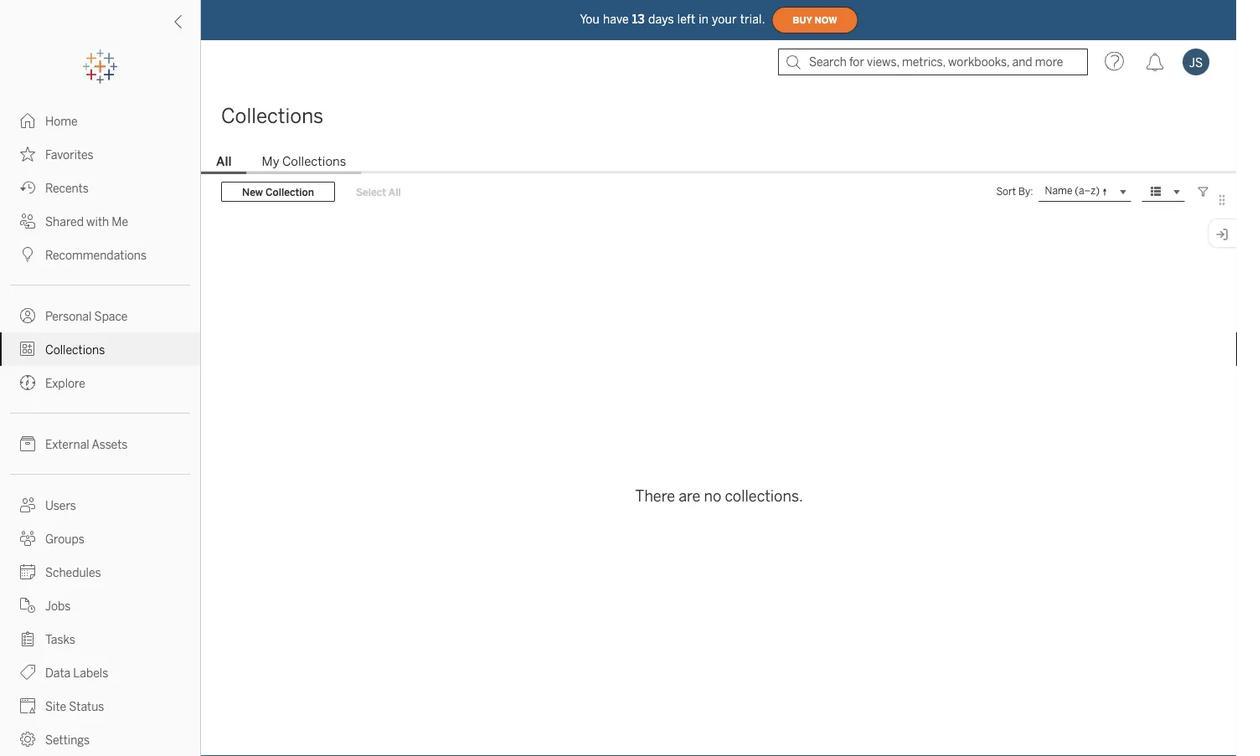 Task type: vqa. For each thing, say whether or not it's contained in the screenshot.
Ruby inside the main content
no



Task type: locate. For each thing, give the bounding box(es) containing it.
new collection button
[[221, 182, 335, 202]]

1 vertical spatial all
[[389, 186, 401, 198]]

left
[[678, 12, 696, 26]]

personal space link
[[0, 299, 200, 333]]

settings
[[45, 734, 90, 747]]

sort by:
[[997, 186, 1033, 198]]

site status link
[[0, 690, 200, 723]]

Search for views, metrics, workbooks, and more text field
[[778, 49, 1088, 75]]

settings link
[[0, 723, 200, 757]]

assets
[[92, 438, 128, 452]]

select
[[356, 186, 386, 198]]

jobs
[[45, 599, 71, 613]]

all inside button
[[389, 186, 401, 198]]

explore link
[[0, 366, 200, 400]]

collections up collection
[[282, 154, 346, 169]]

site status
[[45, 700, 104, 714]]

groups link
[[0, 522, 200, 555]]

data
[[45, 666, 71, 680]]

navigation panel element
[[0, 50, 200, 757]]

collection
[[266, 186, 314, 198]]

name (a–z) button
[[1039, 182, 1132, 202]]

shared with me
[[45, 215, 128, 229]]

explore
[[45, 377, 85, 390]]

collections inside main navigation. press the up and down arrow keys to access links. element
[[45, 343, 105, 357]]

name
[[1045, 185, 1073, 197]]

with
[[86, 215, 109, 229]]

jobs link
[[0, 589, 200, 622]]

buy now button
[[772, 7, 858, 34]]

collections down personal
[[45, 343, 105, 357]]

space
[[94, 310, 128, 323]]

name (a–z)
[[1045, 185, 1100, 197]]

site
[[45, 700, 66, 714]]

recommendations
[[45, 248, 147, 262]]

collections inside sub-spaces tab list
[[282, 154, 346, 169]]

recommendations link
[[0, 238, 200, 271]]

select all button
[[345, 182, 412, 202]]

home
[[45, 114, 78, 128]]

0 horizontal spatial all
[[216, 154, 232, 169]]

main navigation. press the up and down arrow keys to access links. element
[[0, 104, 200, 757]]

your
[[712, 12, 737, 26]]

personal
[[45, 310, 92, 323]]

1 horizontal spatial all
[[389, 186, 401, 198]]

tasks link
[[0, 622, 200, 656]]

navigation containing all
[[201, 149, 1237, 174]]

all left the my on the left
[[216, 154, 232, 169]]

buy now
[[793, 15, 837, 25]]

1 vertical spatial collections
[[282, 154, 346, 169]]

schedules link
[[0, 555, 200, 589]]

select all
[[356, 186, 401, 198]]

collections.
[[725, 487, 803, 505]]

collections
[[221, 104, 324, 128], [282, 154, 346, 169], [45, 343, 105, 357]]

my
[[262, 154, 279, 169]]

tasks
[[45, 633, 75, 647]]

navigation
[[201, 149, 1237, 174]]

0 vertical spatial all
[[216, 154, 232, 169]]

external assets link
[[0, 427, 200, 461]]

2 vertical spatial collections
[[45, 343, 105, 357]]

buy
[[793, 15, 812, 25]]

all
[[216, 154, 232, 169], [389, 186, 401, 198]]

all right select
[[389, 186, 401, 198]]

collections up the my on the left
[[221, 104, 324, 128]]

my collections
[[262, 154, 346, 169]]

there are no collections.
[[635, 487, 803, 505]]



Task type: describe. For each thing, give the bounding box(es) containing it.
labels
[[73, 666, 108, 680]]

data labels
[[45, 666, 108, 680]]

personal space
[[45, 310, 128, 323]]

me
[[112, 215, 128, 229]]

you have 13 days left in your trial.
[[580, 12, 765, 26]]

13
[[632, 12, 645, 26]]

recents
[[45, 181, 89, 195]]

in
[[699, 12, 709, 26]]

no
[[704, 487, 722, 505]]

new
[[242, 186, 263, 198]]

list view image
[[1149, 184, 1164, 199]]

trial.
[[740, 12, 765, 26]]

external
[[45, 438, 89, 452]]

0 vertical spatial collections
[[221, 104, 324, 128]]

collections main content
[[201, 84, 1237, 757]]

are
[[679, 487, 701, 505]]

sub-spaces tab list
[[201, 152, 1237, 174]]

groups
[[45, 532, 84, 546]]

favorites link
[[0, 137, 200, 171]]

you
[[580, 12, 600, 26]]

sort
[[997, 186, 1016, 198]]

schedules
[[45, 566, 101, 580]]

users
[[45, 499, 76, 513]]

collections link
[[0, 333, 200, 366]]

days
[[648, 12, 674, 26]]

external assets
[[45, 438, 128, 452]]

users link
[[0, 488, 200, 522]]

(a–z)
[[1075, 185, 1100, 197]]

shared
[[45, 215, 84, 229]]

by:
[[1019, 186, 1033, 198]]

all inside sub-spaces tab list
[[216, 154, 232, 169]]

new collection
[[242, 186, 314, 198]]

data labels link
[[0, 656, 200, 690]]

home link
[[0, 104, 200, 137]]

recents link
[[0, 171, 200, 204]]

have
[[603, 12, 629, 26]]

there
[[635, 487, 675, 505]]

shared with me link
[[0, 204, 200, 238]]

now
[[815, 15, 837, 25]]

status
[[69, 700, 104, 714]]

favorites
[[45, 148, 94, 162]]



